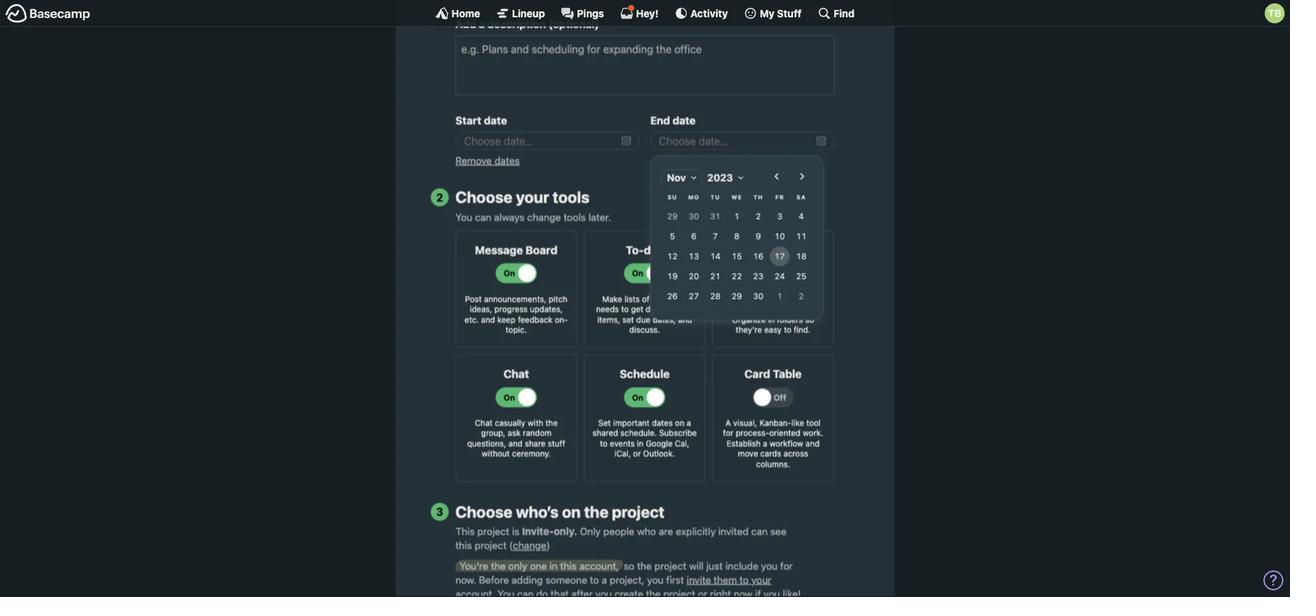 Task type: locate. For each thing, give the bounding box(es) containing it.
0 horizontal spatial 30
[[689, 211, 699, 221]]

tools left "later."
[[564, 211, 586, 223]]

date for end date
[[673, 114, 696, 127]]

0 vertical spatial 30 button
[[684, 206, 704, 226]]

1 up spreadsheets.
[[778, 291, 783, 301]]

dos
[[644, 243, 664, 256]]

28 button
[[706, 286, 726, 306]]

done,
[[646, 304, 667, 314]]

chat casually with the group, ask random questions, and share stuff without ceremony.
[[468, 418, 566, 459]]

and down ask
[[509, 439, 523, 448]]

important
[[613, 418, 650, 427]]

0 horizontal spatial 3
[[436, 505, 444, 518]]

29 for 29 button to the bottom
[[732, 291, 742, 301]]

0 horizontal spatial 2
[[437, 191, 443, 204]]

Choose date… field
[[456, 132, 640, 150], [651, 132, 835, 150]]

1 button down 24 on the top right of the page
[[770, 286, 790, 306]]

0 vertical spatial 3
[[778, 211, 783, 221]]

0 horizontal spatial 29 button
[[663, 206, 683, 226]]

share
[[725, 294, 747, 303]]

1 horizontal spatial 3
[[778, 211, 783, 221]]

1 vertical spatial 30
[[754, 291, 764, 301]]

discuss.
[[630, 325, 660, 335]]

0 vertical spatial 1 button
[[727, 206, 747, 226]]

1 vertical spatial dates
[[652, 418, 673, 427]]

0 horizontal spatial this
[[456, 540, 472, 551]]

to-dos
[[626, 243, 664, 256]]

0 vertical spatial 29
[[668, 211, 678, 221]]

2 horizontal spatial 2
[[799, 291, 804, 301]]

share
[[525, 439, 546, 448]]

23 button
[[749, 266, 769, 286]]

a inside set important dates on a shared schedule. subscribe to events in google cal, ical, or outlook.
[[687, 418, 691, 427]]

you right "include"
[[762, 560, 778, 572]]

find button
[[818, 7, 855, 20]]

ideas,
[[470, 304, 493, 314]]

0 vertical spatial choose
[[456, 188, 513, 206]]

before
[[479, 574, 509, 586]]

project,
[[610, 574, 645, 586]]

tools up "later."
[[553, 188, 590, 206]]

a up subscribe
[[687, 418, 691, 427]]

needs
[[596, 304, 619, 314]]

assign
[[669, 304, 694, 314]]

0 horizontal spatial 29
[[668, 211, 678, 221]]

0 horizontal spatial 30 button
[[684, 206, 704, 226]]

chat for chat casually with the group, ask random questions, and share stuff without ceremony.
[[475, 418, 493, 427]]

1 horizontal spatial 29
[[732, 291, 742, 301]]

1 vertical spatial you
[[648, 574, 664, 586]]

in right one
[[550, 560, 558, 572]]

1 choose from the top
[[456, 188, 513, 206]]

2 choose date… field from the left
[[651, 132, 835, 150]]

project up who
[[612, 502, 665, 521]]

without
[[482, 449, 510, 459]]

0 vertical spatial in
[[768, 315, 775, 324]]

for inside so the project will just include you for now. before adding someone to a project, you first
[[781, 560, 793, 572]]

in down schedule.
[[637, 439, 644, 448]]

29 button down 22
[[727, 286, 747, 306]]

choose date… field up choose your tools
[[456, 132, 640, 150]]

the inside chat casually with the group, ask random questions, and share stuff without ceremony.
[[546, 418, 558, 427]]

board
[[526, 243, 558, 256]]

0 vertical spatial tools
[[553, 188, 590, 206]]

0 horizontal spatial 1 button
[[727, 206, 747, 226]]

to up set on the bottom left
[[622, 304, 629, 314]]

29 button down su
[[663, 206, 683, 226]]

a down 'account,'
[[602, 574, 607, 586]]

29 down 22 button
[[732, 291, 742, 301]]

project left is
[[478, 526, 510, 537]]

1 vertical spatial on
[[562, 502, 581, 521]]

a up the cards
[[763, 439, 768, 448]]

2 vertical spatial 2
[[799, 291, 804, 301]]

1 vertical spatial for
[[781, 560, 793, 572]]

a inside so the project will just include you for now. before adding someone to a project, you first
[[602, 574, 607, 586]]

0 vertical spatial 2 button
[[749, 206, 769, 226]]

1 vertical spatial choose
[[456, 502, 513, 521]]

lineup link
[[496, 7, 545, 20]]

0 horizontal spatial dates
[[495, 154, 520, 166]]

and down assign
[[679, 315, 693, 324]]

30 down the mo
[[689, 211, 699, 221]]

27 button
[[684, 286, 704, 306]]

1 horizontal spatial your
[[752, 574, 772, 586]]

0 horizontal spatial so
[[624, 560, 635, 572]]

to down 'account,'
[[590, 574, 599, 586]]

this down the this
[[456, 540, 472, 551]]

29 down su
[[668, 211, 678, 221]]

the
[[546, 418, 558, 427], [584, 502, 609, 521], [491, 560, 506, 572], [637, 560, 652, 572]]

can right you on the left of page
[[475, 211, 492, 223]]

1 horizontal spatial chat
[[504, 367, 529, 380]]

2 button down 25
[[792, 286, 812, 306]]

adding
[[512, 574, 543, 586]]

establish
[[727, 439, 761, 448]]

to down folders
[[784, 325, 792, 335]]

1 horizontal spatial 2
[[756, 211, 761, 221]]

2 button down th
[[749, 206, 769, 226]]

stuff
[[548, 439, 566, 448]]

work.
[[803, 428, 824, 438]]

post announcements, pitch ideas, progress updates, etc. and keep feedback on- topic.
[[465, 294, 568, 335]]

15 button
[[727, 246, 747, 266]]

so up find.
[[806, 315, 815, 324]]

dates up subscribe
[[652, 418, 673, 427]]

10 button
[[770, 226, 790, 246]]

0 vertical spatial this
[[456, 540, 472, 551]]

1 horizontal spatial in
[[637, 439, 644, 448]]

only people who are explicitly invited can see this project (
[[456, 526, 787, 551]]

project left (
[[475, 540, 507, 551]]

this up someone
[[561, 560, 577, 572]]

13 button
[[684, 246, 704, 266]]

with
[[528, 418, 544, 427]]

this
[[456, 526, 475, 537]]

2 choose from the top
[[456, 502, 513, 521]]

0 vertical spatial so
[[806, 315, 815, 324]]

explicitly
[[676, 526, 716, 537]]

0 horizontal spatial for
[[723, 428, 734, 438]]

6 button
[[684, 226, 704, 246]]

30 button down 23
[[749, 286, 769, 306]]

0 vertical spatial your
[[516, 188, 550, 206]]

your up "you can always change tools later."
[[516, 188, 550, 206]]

files,
[[772, 294, 790, 303]]

message
[[475, 243, 523, 256]]

30 down 23 button
[[754, 291, 764, 301]]

kanban-
[[760, 418, 792, 427]]

post
[[465, 294, 482, 303]]

30 button
[[684, 206, 704, 226], [749, 286, 769, 306]]

3 inside 3 button
[[778, 211, 783, 221]]

1 vertical spatial your
[[752, 574, 772, 586]]

1 horizontal spatial date
[[673, 114, 696, 127]]

1 horizontal spatial for
[[781, 560, 793, 572]]

1 button
[[727, 206, 747, 226], [770, 286, 790, 306]]

0 vertical spatial dates
[[495, 154, 520, 166]]

1 date from the left
[[484, 114, 507, 127]]

for down a
[[723, 428, 734, 438]]

and up 'organize'
[[739, 304, 753, 314]]

2 vertical spatial in
[[550, 560, 558, 572]]

26 button
[[663, 286, 683, 306]]

chat up group,
[[475, 418, 493, 427]]

su
[[668, 194, 678, 201]]

1 down we
[[735, 211, 740, 221]]

them
[[714, 574, 737, 586]]

0 vertical spatial change
[[528, 211, 561, 223]]

0 horizontal spatial chat
[[475, 418, 493, 427]]

0 horizontal spatial date
[[484, 114, 507, 127]]

0 horizontal spatial 2 button
[[749, 206, 769, 226]]

31 button
[[706, 206, 726, 226]]

to down "include"
[[740, 574, 749, 586]]

pings button
[[561, 7, 604, 20]]

25
[[797, 271, 807, 281]]

2
[[437, 191, 443, 204], [756, 211, 761, 221], [799, 291, 804, 301]]

1 vertical spatial 29
[[732, 291, 742, 301]]

for down see in the right bottom of the page
[[781, 560, 793, 572]]

the up project,
[[637, 560, 652, 572]]

16 button
[[749, 246, 769, 266]]

0 horizontal spatial can
[[475, 211, 492, 223]]

1 vertical spatial chat
[[475, 418, 493, 427]]

change down the invite-
[[513, 540, 547, 551]]

5
[[670, 231, 675, 241]]

1 vertical spatial can
[[752, 526, 768, 537]]

30
[[689, 211, 699, 221], [754, 291, 764, 301]]

images,
[[792, 294, 822, 303]]

0 vertical spatial can
[[475, 211, 492, 223]]

project inside so the project will just include you for now. before adding someone to a project, you first
[[655, 560, 687, 572]]

find
[[834, 7, 855, 19]]

1 vertical spatial 2 button
[[792, 286, 812, 306]]

31
[[711, 211, 721, 221]]

on up only.
[[562, 502, 581, 521]]

0 vertical spatial chat
[[504, 367, 529, 380]]

to inside make lists of work that needs to get done, assign items, set due dates, and discuss.
[[622, 304, 629, 314]]

end
[[651, 114, 670, 127]]

and down work.
[[806, 439, 820, 448]]

and inside post announcements, pitch ideas, progress updates, etc. and keep feedback on- topic.
[[481, 315, 495, 324]]

project up first
[[655, 560, 687, 572]]

on
[[675, 418, 685, 427], [562, 502, 581, 521]]

1 horizontal spatial choose date… field
[[651, 132, 835, 150]]

30 button down the mo
[[684, 206, 704, 226]]

0 vertical spatial 30
[[689, 211, 699, 221]]

so up project,
[[624, 560, 635, 572]]

in
[[768, 315, 775, 324], [637, 439, 644, 448], [550, 560, 558, 572]]

my stuff button
[[744, 7, 802, 20]]

1 horizontal spatial 29 button
[[727, 286, 747, 306]]

0 vertical spatial on
[[675, 418, 685, 427]]

to down shared
[[600, 439, 608, 448]]

in up easy
[[768, 315, 775, 324]]

dates
[[495, 154, 520, 166], [652, 418, 673, 427]]

1 horizontal spatial on
[[675, 418, 685, 427]]

choose for choose who's on the project
[[456, 502, 513, 521]]

main element
[[0, 0, 1291, 27]]

project inside only people who are explicitly invited can see this project (
[[475, 540, 507, 551]]

account
[[456, 588, 492, 597]]

can left see in the right bottom of the page
[[752, 526, 768, 537]]

chat down topic. on the bottom of the page
[[504, 367, 529, 380]]

0 vertical spatial for
[[723, 428, 734, 438]]

table
[[773, 367, 802, 380]]

your down "include"
[[752, 574, 772, 586]]

&
[[771, 243, 779, 256]]

and down ideas,
[[481, 315, 495, 324]]

1 horizontal spatial 1
[[778, 291, 783, 301]]

set important dates on a shared schedule. subscribe to events in google cal, ical, or outlook.
[[593, 418, 697, 459]]

tool
[[807, 418, 821, 427]]

random
[[523, 428, 552, 438]]

0 horizontal spatial in
[[550, 560, 558, 572]]

see
[[771, 526, 787, 537]]

on inside set important dates on a shared schedule. subscribe to events in google cal, ical, or outlook.
[[675, 418, 685, 427]]

1 vertical spatial so
[[624, 560, 635, 572]]

change down choose your tools
[[528, 211, 561, 223]]

1 vertical spatial 29 button
[[727, 286, 747, 306]]

0 horizontal spatial your
[[516, 188, 550, 206]]

0 vertical spatial 29 button
[[663, 206, 683, 226]]

date right start
[[484, 114, 507, 127]]

12
[[668, 251, 678, 261]]

cal,
[[675, 439, 690, 448]]

0 vertical spatial you
[[762, 560, 778, 572]]

date right end
[[673, 114, 696, 127]]

1 vertical spatial 2
[[756, 211, 761, 221]]

workflow
[[770, 439, 804, 448]]

organize
[[733, 315, 766, 324]]

due
[[637, 315, 651, 324]]

1 horizontal spatial 30 button
[[749, 286, 769, 306]]

columns.
[[757, 460, 791, 469]]

2 for the rightmost "2" button
[[799, 291, 804, 301]]

oriented
[[770, 428, 801, 438]]

1 horizontal spatial this
[[561, 560, 577, 572]]

choose up you on the left of page
[[456, 188, 513, 206]]

folders
[[777, 315, 803, 324]]

1 horizontal spatial can
[[752, 526, 768, 537]]

2 date from the left
[[673, 114, 696, 127]]

choose date… field up 2023
[[651, 132, 835, 150]]

dates right remove
[[495, 154, 520, 166]]

1 horizontal spatial dates
[[652, 418, 673, 427]]

1 vertical spatial in
[[637, 439, 644, 448]]

docs
[[741, 243, 768, 256]]

and inside 'a visual, kanban-like tool for process-oriented work. establish a workflow and move cards across columns.'
[[806, 439, 820, 448]]

2 horizontal spatial in
[[768, 315, 775, 324]]

on up subscribe
[[675, 418, 685, 427]]

lists
[[625, 294, 640, 303]]

1 horizontal spatial 1 button
[[770, 286, 790, 306]]

1 horizontal spatial so
[[806, 315, 815, 324]]

work
[[652, 294, 670, 303]]

0 vertical spatial 1
[[735, 211, 740, 221]]

1 vertical spatial 30 button
[[749, 286, 769, 306]]

to
[[622, 304, 629, 314], [784, 325, 792, 335], [600, 439, 608, 448], [590, 574, 599, 586], [740, 574, 749, 586]]

choose up the this
[[456, 502, 513, 521]]

to inside share docs, files, images, and spreadsheets. organize in folders so they're easy to find.
[[784, 325, 792, 335]]

0 horizontal spatial choose date… field
[[456, 132, 640, 150]]

1 button down we
[[727, 206, 747, 226]]

dialog
[[651, 150, 864, 327]]

chat inside chat casually with the group, ask random questions, and share stuff without ceremony.
[[475, 418, 493, 427]]

1 vertical spatial 1 button
[[770, 286, 790, 306]]

this
[[456, 540, 472, 551], [561, 560, 577, 572]]

22 button
[[727, 266, 747, 286]]

schedule.
[[621, 428, 657, 438]]

the right with at left
[[546, 418, 558, 427]]

2 for the topmost "2" button
[[756, 211, 761, 221]]

the up the 'only'
[[584, 502, 609, 521]]

you left first
[[648, 574, 664, 586]]



Task type: describe. For each thing, give the bounding box(es) containing it.
nov
[[667, 172, 686, 183]]

can inside only people who are explicitly invited can see this project (
[[752, 526, 768, 537]]

you can always change tools later.
[[456, 211, 611, 223]]

the inside so the project will just include you for now. before adding someone to a project, you first
[[637, 560, 652, 572]]

ceremony.
[[512, 449, 551, 459]]

start date
[[456, 114, 507, 127]]

14
[[711, 251, 721, 261]]

updates,
[[530, 304, 563, 314]]

get
[[631, 304, 644, 314]]

a visual, kanban-like tool for process-oriented work. establish a workflow and move cards across columns.
[[723, 418, 824, 469]]

account,
[[580, 560, 619, 572]]

7
[[713, 231, 718, 241]]

5 button
[[663, 226, 683, 246]]

and inside chat casually with the group, ask random questions, and share stuff without ceremony.
[[509, 439, 523, 448]]

22
[[732, 271, 742, 281]]

for inside 'a visual, kanban-like tool for process-oriented work. establish a workflow and move cards across columns.'
[[723, 428, 734, 438]]

add a description (optional)
[[456, 18, 599, 30]]

a right add at the left top of the page
[[479, 18, 485, 30]]

and inside share docs, files, images, and spreadsheets. organize in folders so they're easy to find.
[[739, 304, 753, 314]]

Add a description (optional) text field
[[456, 35, 835, 95]]

3 button
[[770, 206, 790, 226]]

4
[[799, 211, 804, 221]]

1 vertical spatial 1
[[778, 291, 783, 301]]

26
[[668, 291, 678, 301]]

dialog containing nov
[[651, 150, 864, 327]]

chat for chat
[[504, 367, 529, 380]]

0 horizontal spatial you
[[648, 574, 664, 586]]

process-
[[736, 428, 770, 438]]

14 button
[[706, 246, 726, 266]]

only
[[509, 560, 528, 572]]

we
[[732, 194, 743, 201]]

change link
[[513, 540, 547, 551]]

to inside so the project will just include you for now. before adding someone to a project, you first
[[590, 574, 599, 586]]

this project is invite-only.
[[456, 526, 578, 537]]

announcements,
[[484, 294, 547, 303]]

1 horizontal spatial 2 button
[[792, 286, 812, 306]]

1 vertical spatial change
[[513, 540, 547, 551]]

to inside invite them to your account
[[740, 574, 749, 586]]

this inside only people who are explicitly invited can see this project (
[[456, 540, 472, 551]]

1 horizontal spatial 30
[[754, 291, 764, 301]]

first
[[667, 574, 684, 586]]

keep
[[498, 315, 516, 324]]

outlook.
[[643, 449, 675, 459]]

set
[[599, 418, 611, 427]]

27
[[689, 291, 699, 301]]

7 button
[[706, 226, 726, 246]]

dates,
[[653, 315, 676, 324]]

just
[[707, 560, 723, 572]]

dates inside set important dates on a shared schedule. subscribe to events in google cal, ical, or outlook.
[[652, 418, 673, 427]]

19
[[668, 271, 678, 281]]

now.
[[456, 574, 477, 586]]

29 for the leftmost 29 button
[[668, 211, 678, 221]]

visual,
[[734, 418, 758, 427]]

start
[[456, 114, 482, 127]]

to inside set important dates on a shared schedule. subscribe to events in google cal, ical, or outlook.
[[600, 439, 608, 448]]

on-
[[555, 315, 568, 324]]

choose for choose your tools
[[456, 188, 513, 206]]

activity
[[691, 7, 728, 19]]

the up before
[[491, 560, 506, 572]]

1 vertical spatial this
[[561, 560, 577, 572]]

date for start date
[[484, 114, 507, 127]]

you're the only one in this account,
[[460, 560, 619, 572]]

feedback
[[518, 315, 553, 324]]

like
[[792, 418, 805, 427]]

21 button
[[706, 266, 726, 286]]

1 choose date… field from the left
[[456, 132, 640, 150]]

activity link
[[675, 7, 728, 20]]

etc.
[[465, 315, 479, 324]]

and inside make lists of work that needs to get done, assign items, set due dates, and discuss.
[[679, 315, 693, 324]]

invite
[[687, 574, 711, 586]]

1 vertical spatial tools
[[564, 211, 586, 223]]

stuff
[[777, 7, 802, 19]]

0 vertical spatial 2
[[437, 191, 443, 204]]

set
[[623, 315, 634, 324]]

17
[[775, 251, 785, 261]]

10
[[775, 231, 785, 241]]

in inside set important dates on a shared schedule. subscribe to events in google cal, ical, or outlook.
[[637, 439, 644, 448]]

make lists of work that needs to get done, assign items, set due dates, and discuss.
[[596, 294, 694, 335]]

so inside so the project will just include you for now. before adding someone to a project, you first
[[624, 560, 635, 572]]

9 button
[[749, 226, 769, 246]]

17 button
[[770, 246, 790, 266]]

subscribe
[[659, 428, 697, 438]]

add
[[456, 18, 476, 30]]

move
[[738, 449, 759, 459]]

so inside share docs, files, images, and spreadsheets. organize in folders so they're easy to find.
[[806, 315, 815, 324]]

my stuff
[[760, 7, 802, 19]]

tim burton image
[[1266, 3, 1286, 23]]

your inside invite them to your account
[[752, 574, 772, 586]]

switch accounts image
[[5, 3, 91, 24]]

group,
[[481, 428, 506, 438]]

only.
[[554, 526, 578, 537]]

of
[[642, 294, 650, 303]]

0 horizontal spatial on
[[562, 502, 581, 521]]

message board
[[475, 243, 558, 256]]

19 button
[[663, 266, 683, 286]]

remove dates
[[456, 154, 520, 166]]

someone
[[546, 574, 588, 586]]

questions,
[[468, 439, 507, 448]]

who's
[[516, 502, 559, 521]]

24 button
[[770, 266, 790, 286]]

9
[[756, 231, 761, 241]]

1 horizontal spatial you
[[762, 560, 778, 572]]

25 button
[[792, 266, 812, 286]]

0 horizontal spatial 1
[[735, 211, 740, 221]]

20
[[689, 271, 699, 281]]

a inside 'a visual, kanban-like tool for process-oriented work. establish a workflow and move cards across columns.'
[[763, 439, 768, 448]]

that
[[673, 294, 688, 303]]

lineup
[[512, 7, 545, 19]]

to-
[[626, 243, 644, 256]]

4 button
[[792, 206, 812, 226]]

(optional)
[[549, 18, 599, 30]]

include
[[726, 560, 759, 572]]

choose who's on the project
[[456, 502, 665, 521]]

1 vertical spatial 3
[[436, 505, 444, 518]]

topic.
[[506, 325, 527, 335]]

in inside share docs, files, images, and spreadsheets. organize in folders so they're easy to find.
[[768, 315, 775, 324]]

are
[[659, 526, 674, 537]]

home
[[452, 7, 480, 19]]

th
[[754, 194, 764, 201]]



Task type: vqa. For each thing, say whether or not it's contained in the screenshot.


